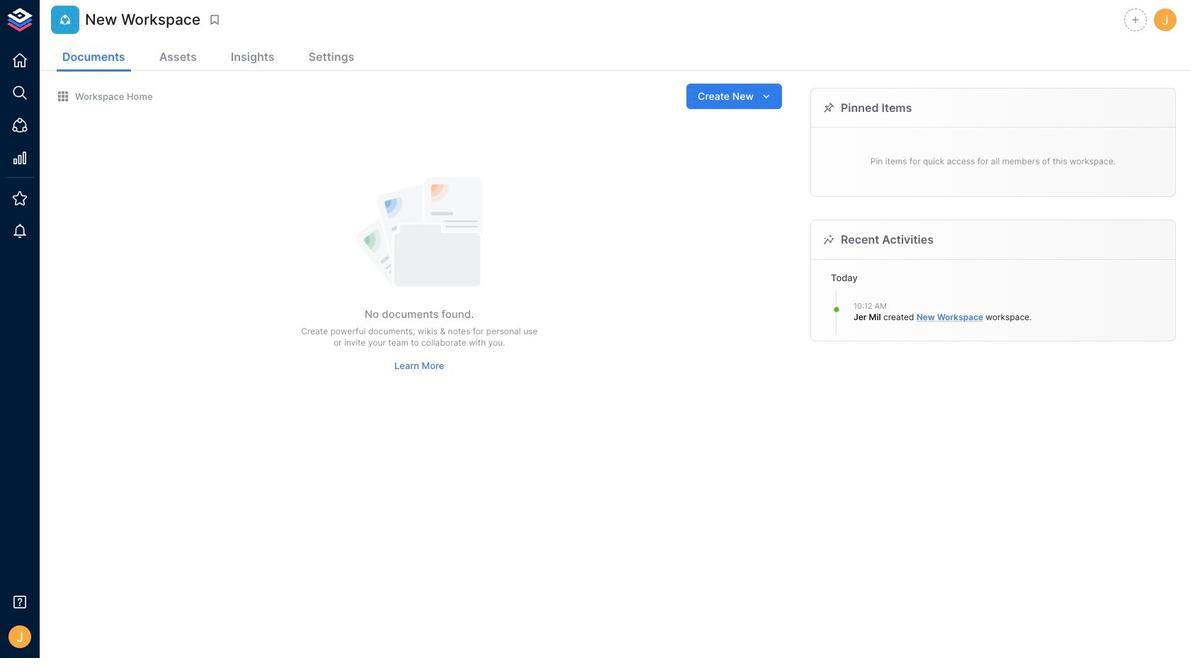 Task type: vqa. For each thing, say whether or not it's contained in the screenshot.
the "Bookmark" icon
yes



Task type: locate. For each thing, give the bounding box(es) containing it.
bookmark image
[[208, 13, 221, 26]]



